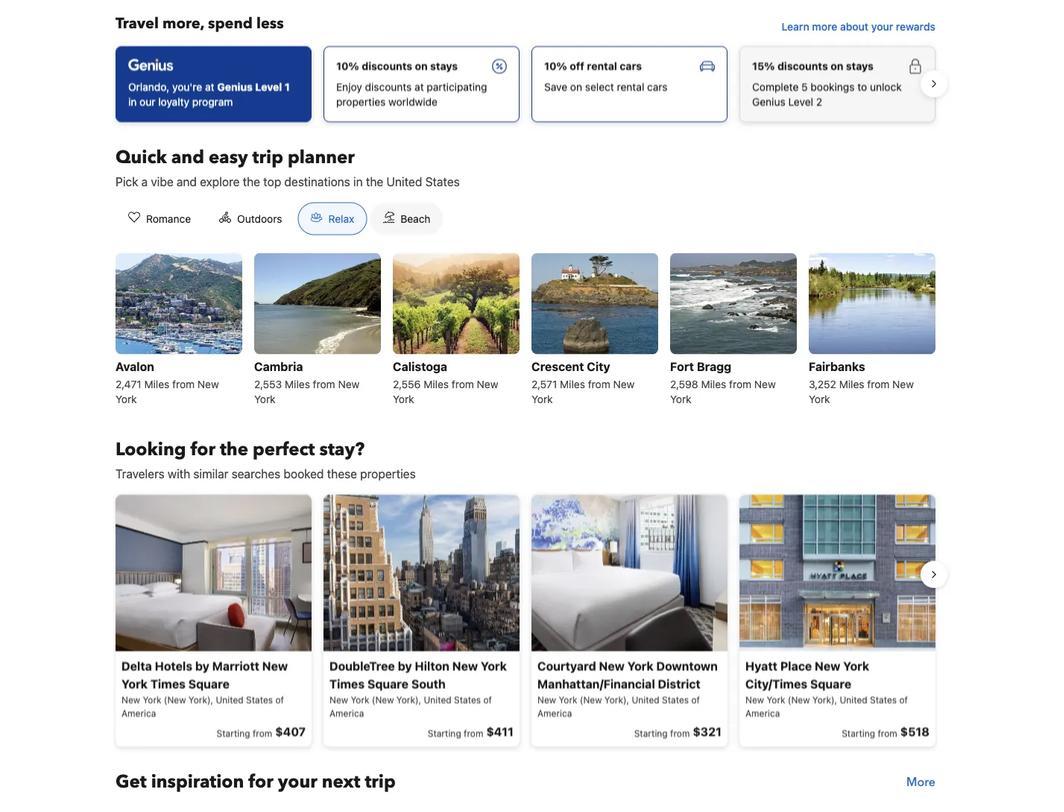 Task type: vqa. For each thing, say whether or not it's contained in the screenshot.


Task type: describe. For each thing, give the bounding box(es) containing it.
2,471
[[116, 378, 141, 390]]

relax
[[328, 212, 354, 225]]

save on select rental cars
[[544, 80, 668, 93]]

new inside the "avalon 2,471 miles from new york"
[[198, 378, 219, 390]]

hilton
[[415, 659, 450, 673]]

looking
[[116, 438, 186, 462]]

travelers
[[116, 467, 165, 481]]

pick
[[116, 174, 138, 188]]

states inside hyatt place new york city/times square new york (new york), united states of america
[[870, 695, 897, 705]]

tab list containing romance
[[104, 202, 455, 236]]

united inside delta hotels by marriott new york times square new york (new york), united states of america
[[216, 695, 244, 705]]

orlando, you're at genius level 1 in our loyalty program
[[128, 80, 290, 108]]

more,
[[163, 13, 204, 33]]

10% discounts on stays
[[336, 59, 458, 72]]

more link
[[907, 771, 936, 795]]

complete 5 bookings to unlock genius level 2
[[752, 80, 902, 108]]

vibe
[[151, 174, 174, 188]]

learn
[[782, 20, 810, 32]]

unlock
[[870, 80, 902, 93]]

york inside crescent city 2,571 miles from new york
[[532, 393, 553, 405]]

starting from $518
[[842, 725, 930, 739]]

times inside the doubletree by hilton new york times square south new york (new york), united states of america
[[330, 677, 365, 691]]

romance
[[146, 212, 191, 225]]

1 vertical spatial trip
[[365, 770, 396, 795]]

the up beach button
[[366, 174, 383, 188]]

stays for 10% discounts on stays
[[430, 59, 458, 72]]

from inside starting from $407
[[253, 728, 272, 739]]

1 horizontal spatial cars
[[647, 80, 668, 93]]

level inside orlando, you're at genius level 1 in our loyalty program
[[255, 80, 282, 93]]

stay?
[[320, 438, 365, 462]]

enjoy
[[336, 80, 362, 93]]

america inside delta hotels by marriott new york times square new york (new york), united states of america
[[122, 708, 156, 719]]

america inside hyatt place new york city/times square new york (new york), united states of america
[[746, 708, 780, 719]]

hotels
[[155, 659, 192, 673]]

our
[[140, 95, 155, 108]]

0 vertical spatial rental
[[587, 59, 617, 72]]

starting for $411
[[428, 728, 461, 739]]

america inside courtyard new york downtown manhattan/financial district new york (new york), united states of america
[[538, 708, 572, 719]]

york), inside the doubletree by hilton new york times square south new york (new york), united states of america
[[397, 695, 421, 705]]

york), inside courtyard new york downtown manhattan/financial district new york (new york), united states of america
[[605, 695, 629, 705]]

save
[[544, 80, 567, 93]]

discounts for discounts
[[362, 59, 412, 72]]

explore
[[200, 174, 240, 188]]

less
[[256, 13, 284, 33]]

2,571
[[532, 378, 557, 390]]

manhattan/financial
[[538, 677, 655, 691]]

orlando,
[[128, 80, 169, 93]]

1
[[285, 80, 290, 93]]

avalon 2,471 miles from new york
[[116, 359, 219, 405]]

from inside fort bragg 2,598 miles from new york
[[729, 378, 752, 390]]

10% off rental cars
[[544, 59, 642, 72]]

states inside delta hotels by marriott new york times square new york (new york), united states of america
[[246, 695, 273, 705]]

planner
[[288, 145, 355, 170]]

cambria 2,553 miles from new york
[[254, 359, 360, 405]]

new inside fairbanks 3,252 miles from new york
[[893, 378, 914, 390]]

new inside calistoga 2,556 miles from new york
[[477, 378, 498, 390]]

properties inside enjoy discounts at participating properties worldwide
[[336, 95, 386, 108]]

quick and easy trip planner pick a vibe and explore the top destinations in the united states
[[116, 145, 460, 188]]

2,598
[[670, 378, 698, 390]]

to
[[858, 80, 867, 93]]

miles inside crescent city 2,571 miles from new york
[[560, 378, 585, 390]]

1 horizontal spatial for
[[248, 770, 273, 795]]

you're
[[172, 80, 202, 93]]

these
[[327, 467, 357, 481]]

cambria
[[254, 359, 303, 373]]

times inside delta hotels by marriott new york times square new york (new york), united states of america
[[151, 677, 186, 691]]

perfect
[[253, 438, 315, 462]]

hyatt place new york city/times square new york (new york), united states of america
[[746, 659, 908, 719]]

crescent
[[532, 359, 584, 373]]

york inside fairbanks 3,252 miles from new york
[[809, 393, 830, 405]]

of inside delta hotels by marriott new york times square new york (new york), united states of america
[[276, 695, 284, 705]]

booked
[[284, 467, 324, 481]]

place
[[780, 659, 812, 673]]

states inside the doubletree by hilton new york times square south new york (new york), united states of america
[[454, 695, 481, 705]]

2
[[816, 95, 822, 108]]

region for travel more, spend less
[[104, 40, 948, 128]]

miles for fairbanks
[[839, 378, 865, 390]]

fort
[[670, 359, 694, 373]]

get inspiration for your next trip
[[116, 770, 396, 795]]

outdoors
[[237, 212, 282, 225]]

on for bookings
[[831, 59, 844, 72]]

spend
[[208, 13, 253, 33]]

(new inside hyatt place new york city/times square new york (new york), united states of america
[[788, 695, 810, 705]]

(new inside the doubletree by hilton new york times square south new york (new york), united states of america
[[372, 695, 394, 705]]

from inside fairbanks 3,252 miles from new york
[[867, 378, 890, 390]]

miles for cambria
[[285, 378, 310, 390]]

for inside looking for the perfect stay? travelers with similar searches booked these properties
[[190, 438, 215, 462]]

about
[[840, 20, 869, 32]]

travel
[[116, 13, 159, 33]]

beach
[[401, 212, 431, 225]]

1 horizontal spatial on
[[570, 80, 582, 93]]

stays for 15% discounts on stays
[[846, 59, 874, 72]]

next
[[322, 770, 360, 795]]

united inside hyatt place new york city/times square new york (new york), united states of america
[[840, 695, 868, 705]]

program
[[192, 95, 233, 108]]

relax button
[[298, 202, 367, 235]]

miles for calistoga
[[424, 378, 449, 390]]

more
[[907, 774, 936, 791]]

a
[[141, 174, 148, 188]]

fairbanks
[[809, 359, 865, 373]]

get
[[116, 770, 147, 795]]

enjoy discounts at participating properties worldwide
[[336, 80, 487, 108]]

starting for $518
[[842, 728, 875, 739]]

5
[[802, 80, 808, 93]]

$411
[[486, 725, 514, 739]]

downtown
[[656, 659, 718, 673]]

courtyard new york downtown manhattan/financial district new york (new york), united states of america
[[538, 659, 718, 719]]

0 vertical spatial cars
[[620, 59, 642, 72]]

$518
[[900, 725, 930, 739]]

learn more about your rewards link
[[776, 13, 942, 40]]

in inside orlando, you're at genius level 1 in our loyalty program
[[128, 95, 137, 108]]

discounts for 5
[[778, 59, 828, 72]]

inspiration
[[151, 770, 244, 795]]

america inside the doubletree by hilton new york times square south new york (new york), united states of america
[[330, 708, 364, 719]]

more
[[812, 20, 838, 32]]

square inside delta hotels by marriott new york times square new york (new york), united states of america
[[188, 677, 230, 691]]

from inside starting from $321
[[670, 728, 690, 739]]

participating
[[427, 80, 487, 93]]

rewards
[[896, 20, 936, 32]]

$321
[[693, 725, 722, 739]]

states inside quick and easy trip planner pick a vibe and explore the top destinations in the united states
[[425, 174, 460, 188]]

city/times
[[746, 677, 808, 691]]

in inside quick and easy trip planner pick a vibe and explore the top destinations in the united states
[[353, 174, 363, 188]]

at for participating
[[415, 80, 424, 93]]

united inside courtyard new york downtown manhattan/financial district new york (new york), united states of america
[[632, 695, 660, 705]]

states inside courtyard new york downtown manhattan/financial district new york (new york), united states of america
[[662, 695, 689, 705]]



Task type: locate. For each thing, give the bounding box(es) containing it.
1 vertical spatial your
[[278, 770, 317, 795]]

starting for $321
[[634, 728, 668, 739]]

from right 2,471
[[172, 378, 195, 390]]

genius inside 'complete 5 bookings to unlock genius level 2'
[[752, 95, 786, 108]]

0 horizontal spatial stays
[[430, 59, 458, 72]]

1 horizontal spatial at
[[415, 80, 424, 93]]

marriott
[[212, 659, 259, 673]]

1 horizontal spatial your
[[871, 20, 893, 32]]

1 region from the top
[[104, 40, 948, 128]]

0 horizontal spatial by
[[195, 659, 209, 673]]

2,556
[[393, 378, 421, 390]]

1 by from the left
[[195, 659, 209, 673]]

at inside enjoy discounts at participating properties worldwide
[[415, 80, 424, 93]]

4 (new from the left
[[788, 695, 810, 705]]

1 vertical spatial rental
[[617, 80, 644, 93]]

calistoga
[[393, 359, 447, 373]]

outdoors button
[[207, 202, 295, 235]]

3 starting from the left
[[634, 728, 668, 739]]

square
[[188, 677, 230, 691], [367, 677, 409, 691], [810, 677, 852, 691]]

off
[[570, 59, 585, 72]]

2 america from the left
[[330, 708, 364, 719]]

at
[[205, 80, 214, 93], [415, 80, 424, 93]]

york
[[116, 393, 137, 405], [254, 393, 276, 405], [393, 393, 414, 405], [532, 393, 553, 405], [670, 393, 692, 405], [809, 393, 830, 405], [481, 659, 507, 673], [628, 659, 654, 673], [843, 659, 870, 673], [122, 677, 148, 691], [143, 695, 161, 705], [351, 695, 369, 705], [559, 695, 577, 705], [767, 695, 785, 705]]

avalon
[[116, 359, 154, 373]]

beach button
[[370, 202, 443, 235]]

0 horizontal spatial in
[[128, 95, 137, 108]]

1 10% from the left
[[336, 59, 359, 72]]

starting from $411
[[428, 725, 514, 739]]

4 of from the left
[[900, 695, 908, 705]]

1 of from the left
[[276, 695, 284, 705]]

level
[[255, 80, 282, 93], [788, 95, 813, 108]]

from inside starting from $411
[[464, 728, 483, 739]]

york), inside delta hotels by marriott new york times square new york (new york), united states of america
[[189, 695, 213, 705]]

of
[[276, 695, 284, 705], [484, 695, 492, 705], [692, 695, 700, 705], [900, 695, 908, 705]]

from
[[172, 378, 195, 390], [313, 378, 335, 390], [452, 378, 474, 390], [588, 378, 610, 390], [729, 378, 752, 390], [867, 378, 890, 390], [253, 728, 272, 739], [464, 728, 483, 739], [670, 728, 690, 739], [878, 728, 897, 739]]

2 horizontal spatial square
[[810, 677, 852, 691]]

states down 'district'
[[662, 695, 689, 705]]

2,553
[[254, 378, 282, 390]]

square down "doubletree"
[[367, 677, 409, 691]]

states up starting from $411
[[454, 695, 481, 705]]

level left '1'
[[255, 80, 282, 93]]

your
[[871, 20, 893, 32], [278, 770, 317, 795]]

0 vertical spatial properties
[[336, 95, 386, 108]]

by right hotels
[[195, 659, 209, 673]]

starting
[[217, 728, 250, 739], [428, 728, 461, 739], [634, 728, 668, 739], [842, 728, 875, 739]]

10% for 10% off rental cars
[[544, 59, 567, 72]]

from inside the "avalon 2,471 miles from new york"
[[172, 378, 195, 390]]

of inside the doubletree by hilton new york times square south new york (new york), united states of america
[[484, 695, 492, 705]]

10% up save
[[544, 59, 567, 72]]

learn more about your rewards
[[782, 20, 936, 32]]

in up relax
[[353, 174, 363, 188]]

0 vertical spatial region
[[104, 40, 948, 128]]

district
[[658, 677, 701, 691]]

looking for the perfect stay? travelers with similar searches booked these properties
[[116, 438, 416, 481]]

doubletree
[[330, 659, 395, 673]]

(new inside delta hotels by marriott new york times square new york (new york), united states of america
[[164, 695, 186, 705]]

city
[[587, 359, 610, 373]]

level inside 'complete 5 bookings to unlock genius level 2'
[[788, 95, 813, 108]]

starting down hyatt place new york city/times square new york (new york), united states of america
[[842, 728, 875, 739]]

cars up save on select rental cars
[[620, 59, 642, 72]]

states
[[425, 174, 460, 188], [246, 695, 273, 705], [454, 695, 481, 705], [662, 695, 689, 705], [870, 695, 897, 705]]

0 horizontal spatial at
[[205, 80, 214, 93]]

from down bragg
[[729, 378, 752, 390]]

1 vertical spatial in
[[353, 174, 363, 188]]

miles inside fairbanks 3,252 miles from new york
[[839, 378, 865, 390]]

york), inside hyatt place new york city/times square new york (new york), united states of america
[[813, 695, 837, 705]]

the left top
[[243, 174, 260, 188]]

level down 5
[[788, 95, 813, 108]]

united up beach button
[[387, 174, 422, 188]]

2 stays from the left
[[846, 59, 874, 72]]

starting inside starting from $321
[[634, 728, 668, 739]]

for up similar
[[190, 438, 215, 462]]

region for looking for the perfect stay?
[[104, 489, 948, 753]]

1 at from the left
[[205, 80, 214, 93]]

1 square from the left
[[188, 677, 230, 691]]

of inside hyatt place new york city/times square new york (new york), united states of america
[[900, 695, 908, 705]]

america down the courtyard
[[538, 708, 572, 719]]

1 miles from the left
[[144, 378, 169, 390]]

of down 'district'
[[692, 695, 700, 705]]

0 horizontal spatial times
[[151, 677, 186, 691]]

1 horizontal spatial in
[[353, 174, 363, 188]]

united
[[387, 174, 422, 188], [216, 695, 244, 705], [424, 695, 452, 705], [632, 695, 660, 705], [840, 695, 868, 705]]

1 america from the left
[[122, 708, 156, 719]]

0 vertical spatial for
[[190, 438, 215, 462]]

3 of from the left
[[692, 695, 700, 705]]

0 vertical spatial and
[[171, 145, 204, 170]]

at up 'worldwide'
[[415, 80, 424, 93]]

from right 3,252
[[867, 378, 890, 390]]

on up enjoy discounts at participating properties worldwide
[[415, 59, 428, 72]]

starting from $321
[[634, 725, 722, 739]]

and right vibe at the top left of page
[[177, 174, 197, 188]]

york inside fort bragg 2,598 miles from new york
[[670, 393, 692, 405]]

your right about
[[871, 20, 893, 32]]

0 vertical spatial your
[[871, 20, 893, 32]]

at for genius
[[205, 80, 214, 93]]

2 by from the left
[[398, 659, 412, 673]]

2 horizontal spatial on
[[831, 59, 844, 72]]

properties right these
[[360, 467, 416, 481]]

new
[[198, 378, 219, 390], [338, 378, 360, 390], [477, 378, 498, 390], [613, 378, 635, 390], [754, 378, 776, 390], [893, 378, 914, 390], [262, 659, 288, 673], [452, 659, 478, 673], [599, 659, 625, 673], [815, 659, 841, 673], [122, 695, 140, 705], [330, 695, 348, 705], [538, 695, 556, 705], [746, 695, 764, 705]]

trip up top
[[252, 145, 283, 170]]

starting inside the starting from $518
[[842, 728, 875, 739]]

and
[[171, 145, 204, 170], [177, 174, 197, 188]]

3 (new from the left
[[580, 695, 602, 705]]

easy
[[209, 145, 248, 170]]

starting down the doubletree by hilton new york times square south new york (new york), united states of america
[[428, 728, 461, 739]]

miles down the calistoga
[[424, 378, 449, 390]]

from inside crescent city 2,571 miles from new york
[[588, 378, 610, 390]]

0 vertical spatial genius
[[217, 80, 253, 93]]

united down marriott on the bottom left
[[216, 695, 244, 705]]

6 miles from the left
[[839, 378, 865, 390]]

bragg
[[697, 359, 732, 373]]

square inside the doubletree by hilton new york times square south new york (new york), united states of america
[[367, 677, 409, 691]]

(new down "doubletree"
[[372, 695, 394, 705]]

region
[[104, 40, 948, 128], [104, 489, 948, 753]]

courtyard
[[538, 659, 596, 673]]

the up searches
[[220, 438, 248, 462]]

on right save
[[570, 80, 582, 93]]

quick
[[116, 145, 167, 170]]

1 horizontal spatial by
[[398, 659, 412, 673]]

the inside looking for the perfect stay? travelers with similar searches booked these properties
[[220, 438, 248, 462]]

from right 2,556 in the top of the page
[[452, 378, 474, 390]]

starting down delta hotels by marriott new york times square new york (new york), united states of america
[[217, 728, 250, 739]]

cars right select on the right
[[647, 80, 668, 93]]

new inside cambria 2,553 miles from new york
[[338, 378, 360, 390]]

0 horizontal spatial trip
[[252, 145, 283, 170]]

10%
[[336, 59, 359, 72], [544, 59, 567, 72]]

1 horizontal spatial trip
[[365, 770, 396, 795]]

america down delta
[[122, 708, 156, 719]]

complete
[[752, 80, 799, 93]]

from inside calistoga 2,556 miles from new york
[[452, 378, 474, 390]]

delta hotels by marriott new york times square new york (new york), united states of america
[[122, 659, 288, 719]]

2 york), from the left
[[397, 695, 421, 705]]

on
[[415, 59, 428, 72], [831, 59, 844, 72], [570, 80, 582, 93]]

3 square from the left
[[810, 677, 852, 691]]

0 horizontal spatial level
[[255, 80, 282, 93]]

4 york), from the left
[[813, 695, 837, 705]]

stays up to
[[846, 59, 874, 72]]

0 vertical spatial level
[[255, 80, 282, 93]]

trip right next
[[365, 770, 396, 795]]

2 10% from the left
[[544, 59, 567, 72]]

on for at
[[415, 59, 428, 72]]

genius down 'complete'
[[752, 95, 786, 108]]

for down starting from $407
[[248, 770, 273, 795]]

0 horizontal spatial cars
[[620, 59, 642, 72]]

in left our
[[128, 95, 137, 108]]

miles inside the "avalon 2,471 miles from new york"
[[144, 378, 169, 390]]

with
[[168, 467, 190, 481]]

united up the starting from $518 at the right of page
[[840, 695, 868, 705]]

from inside the starting from $518
[[878, 728, 897, 739]]

10% up enjoy
[[336, 59, 359, 72]]

south
[[411, 677, 446, 691]]

by inside the doubletree by hilton new york times square south new york (new york), united states of america
[[398, 659, 412, 673]]

from left $321
[[670, 728, 690, 739]]

(new inside courtyard new york downtown manhattan/financial district new york (new york), united states of america
[[580, 695, 602, 705]]

by
[[195, 659, 209, 673], [398, 659, 412, 673]]

and up vibe at the top left of page
[[171, 145, 204, 170]]

starting inside starting from $407
[[217, 728, 250, 739]]

starting from $407
[[217, 725, 306, 739]]

delta
[[122, 659, 152, 673]]

3 america from the left
[[538, 708, 572, 719]]

miles down cambria
[[285, 378, 310, 390]]

2 times from the left
[[330, 677, 365, 691]]

by left 'hilton'
[[398, 659, 412, 673]]

blue genius logo image
[[128, 58, 173, 70], [128, 58, 173, 70]]

of up $518
[[900, 695, 908, 705]]

from inside cambria 2,553 miles from new york
[[313, 378, 335, 390]]

from right 2,553
[[313, 378, 335, 390]]

1 vertical spatial level
[[788, 95, 813, 108]]

of up $411
[[484, 695, 492, 705]]

genius
[[217, 80, 253, 93], [752, 95, 786, 108]]

united down 'district'
[[632, 695, 660, 705]]

1 horizontal spatial times
[[330, 677, 365, 691]]

calistoga 2,556 miles from new york
[[393, 359, 498, 405]]

(new down hotels
[[164, 695, 186, 705]]

miles inside cambria 2,553 miles from new york
[[285, 378, 310, 390]]

your for rewards
[[871, 20, 893, 32]]

united inside the doubletree by hilton new york times square south new york (new york), united states of america
[[424, 695, 452, 705]]

new inside fort bragg 2,598 miles from new york
[[754, 378, 776, 390]]

1 horizontal spatial square
[[367, 677, 409, 691]]

united down south
[[424, 695, 452, 705]]

similar
[[193, 467, 228, 481]]

miles
[[144, 378, 169, 390], [285, 378, 310, 390], [424, 378, 449, 390], [560, 378, 585, 390], [701, 378, 726, 390], [839, 378, 865, 390]]

times down hotels
[[151, 677, 186, 691]]

miles down fairbanks
[[839, 378, 865, 390]]

(new
[[164, 695, 186, 705], [372, 695, 394, 705], [580, 695, 602, 705], [788, 695, 810, 705]]

(new down manhattan/financial
[[580, 695, 602, 705]]

miles for avalon
[[144, 378, 169, 390]]

3,252
[[809, 378, 837, 390]]

stays up participating
[[430, 59, 458, 72]]

region containing delta hotels by marriott new york times square
[[104, 489, 948, 753]]

properties inside looking for the perfect stay? travelers with similar searches booked these properties
[[360, 467, 416, 481]]

america down city/times at bottom right
[[746, 708, 780, 719]]

starting down courtyard new york downtown manhattan/financial district new york (new york), united states of america
[[634, 728, 668, 739]]

discounts up 5
[[778, 59, 828, 72]]

discounts down 10% discounts on stays
[[365, 80, 412, 93]]

1 (new from the left
[[164, 695, 186, 705]]

times down "doubletree"
[[330, 677, 365, 691]]

america
[[122, 708, 156, 719], [330, 708, 364, 719], [538, 708, 572, 719], [746, 708, 780, 719]]

1 vertical spatial and
[[177, 174, 197, 188]]

1 stays from the left
[[430, 59, 458, 72]]

15%
[[752, 59, 775, 72]]

4 america from the left
[[746, 708, 780, 719]]

worldwide
[[389, 95, 438, 108]]

10% for 10% discounts on stays
[[336, 59, 359, 72]]

3 york), from the left
[[605, 695, 629, 705]]

1 vertical spatial for
[[248, 770, 273, 795]]

2 region from the top
[[104, 489, 948, 753]]

new inside crescent city 2,571 miles from new york
[[613, 378, 635, 390]]

2 miles from the left
[[285, 378, 310, 390]]

1 vertical spatial genius
[[752, 95, 786, 108]]

3 miles from the left
[[424, 378, 449, 390]]

hyatt
[[746, 659, 778, 673]]

on up 'bookings'
[[831, 59, 844, 72]]

fort bragg 2,598 miles from new york
[[670, 359, 776, 405]]

fairbanks 3,252 miles from new york
[[809, 359, 914, 405]]

miles down crescent
[[560, 378, 585, 390]]

2 of from the left
[[484, 695, 492, 705]]

1 times from the left
[[151, 677, 186, 691]]

region containing 10% discounts on stays
[[104, 40, 948, 128]]

1 starting from the left
[[217, 728, 250, 739]]

1 vertical spatial properties
[[360, 467, 416, 481]]

4 miles from the left
[[560, 378, 585, 390]]

york inside the "avalon 2,471 miles from new york"
[[116, 393, 137, 405]]

square down marriott on the bottom left
[[188, 677, 230, 691]]

discounts inside enjoy discounts at participating properties worldwide
[[365, 80, 412, 93]]

top
[[263, 174, 281, 188]]

your for next
[[278, 770, 317, 795]]

0 horizontal spatial 10%
[[336, 59, 359, 72]]

0 horizontal spatial for
[[190, 438, 215, 462]]

doubletree by hilton new york times square south new york (new york), united states of america
[[330, 659, 507, 719]]

1 horizontal spatial genius
[[752, 95, 786, 108]]

searches
[[232, 467, 280, 481]]

2 at from the left
[[415, 80, 424, 93]]

1 horizontal spatial level
[[788, 95, 813, 108]]

york inside cambria 2,553 miles from new york
[[254, 393, 276, 405]]

romance button
[[116, 202, 204, 235]]

2 (new from the left
[[372, 695, 394, 705]]

tab list
[[104, 202, 455, 236]]

miles inside fort bragg 2,598 miles from new york
[[701, 378, 726, 390]]

crescent city 2,571 miles from new york
[[532, 359, 635, 405]]

from left $518
[[878, 728, 897, 739]]

travel more, spend less
[[116, 13, 284, 33]]

trip inside quick and easy trip planner pick a vibe and explore the top destinations in the united states
[[252, 145, 283, 170]]

america down "doubletree"
[[330, 708, 364, 719]]

at up program in the left top of the page
[[205, 80, 214, 93]]

starting for $407
[[217, 728, 250, 739]]

from left $407
[[253, 728, 272, 739]]

miles down bragg
[[701, 378, 726, 390]]

5 miles from the left
[[701, 378, 726, 390]]

1 horizontal spatial stays
[[846, 59, 874, 72]]

times
[[151, 677, 186, 691], [330, 677, 365, 691]]

miles inside calistoga 2,556 miles from new york
[[424, 378, 449, 390]]

states up the starting from $518 at the right of page
[[870, 695, 897, 705]]

miles down "avalon"
[[144, 378, 169, 390]]

0 horizontal spatial square
[[188, 677, 230, 691]]

1 york), from the left
[[189, 695, 213, 705]]

1 horizontal spatial 10%
[[544, 59, 567, 72]]

0 horizontal spatial your
[[278, 770, 317, 795]]

1 vertical spatial region
[[104, 489, 948, 753]]

at inside orlando, you're at genius level 1 in our loyalty program
[[205, 80, 214, 93]]

cars
[[620, 59, 642, 72], [647, 80, 668, 93]]

square inside hyatt place new york city/times square new york (new york), united states of america
[[810, 677, 852, 691]]

your left next
[[278, 770, 317, 795]]

select
[[585, 80, 614, 93]]

starting inside starting from $411
[[428, 728, 461, 739]]

0 horizontal spatial on
[[415, 59, 428, 72]]

genius up program in the left top of the page
[[217, 80, 253, 93]]

square down place
[[810, 677, 852, 691]]

2 square from the left
[[367, 677, 409, 691]]

york inside calistoga 2,556 miles from new york
[[393, 393, 414, 405]]

$407
[[275, 725, 306, 739]]

0 vertical spatial trip
[[252, 145, 283, 170]]

by inside delta hotels by marriott new york times square new york (new york), united states of america
[[195, 659, 209, 673]]

bookings
[[811, 80, 855, 93]]

states up beach
[[425, 174, 460, 188]]

from left $411
[[464, 728, 483, 739]]

rental right select on the right
[[617, 80, 644, 93]]

2 starting from the left
[[428, 728, 461, 739]]

the
[[243, 174, 260, 188], [366, 174, 383, 188], [220, 438, 248, 462]]

15% discounts on stays
[[752, 59, 874, 72]]

genius inside orlando, you're at genius level 1 in our loyalty program
[[217, 80, 253, 93]]

0 horizontal spatial genius
[[217, 80, 253, 93]]

of inside courtyard new york downtown manhattan/financial district new york (new york), united states of america
[[692, 695, 700, 705]]

properties down enjoy
[[336, 95, 386, 108]]

rental up select on the right
[[587, 59, 617, 72]]

united inside quick and easy trip planner pick a vibe and explore the top destinations in the united states
[[387, 174, 422, 188]]

for
[[190, 438, 215, 462], [248, 770, 273, 795]]

of up $407
[[276, 695, 284, 705]]

from down city
[[588, 378, 610, 390]]

4 starting from the left
[[842, 728, 875, 739]]

(new down city/times at bottom right
[[788, 695, 810, 705]]

1 vertical spatial cars
[[647, 80, 668, 93]]

0 vertical spatial in
[[128, 95, 137, 108]]

states up starting from $407
[[246, 695, 273, 705]]

loyalty
[[158, 95, 189, 108]]

discounts up enjoy discounts at participating properties worldwide
[[362, 59, 412, 72]]



